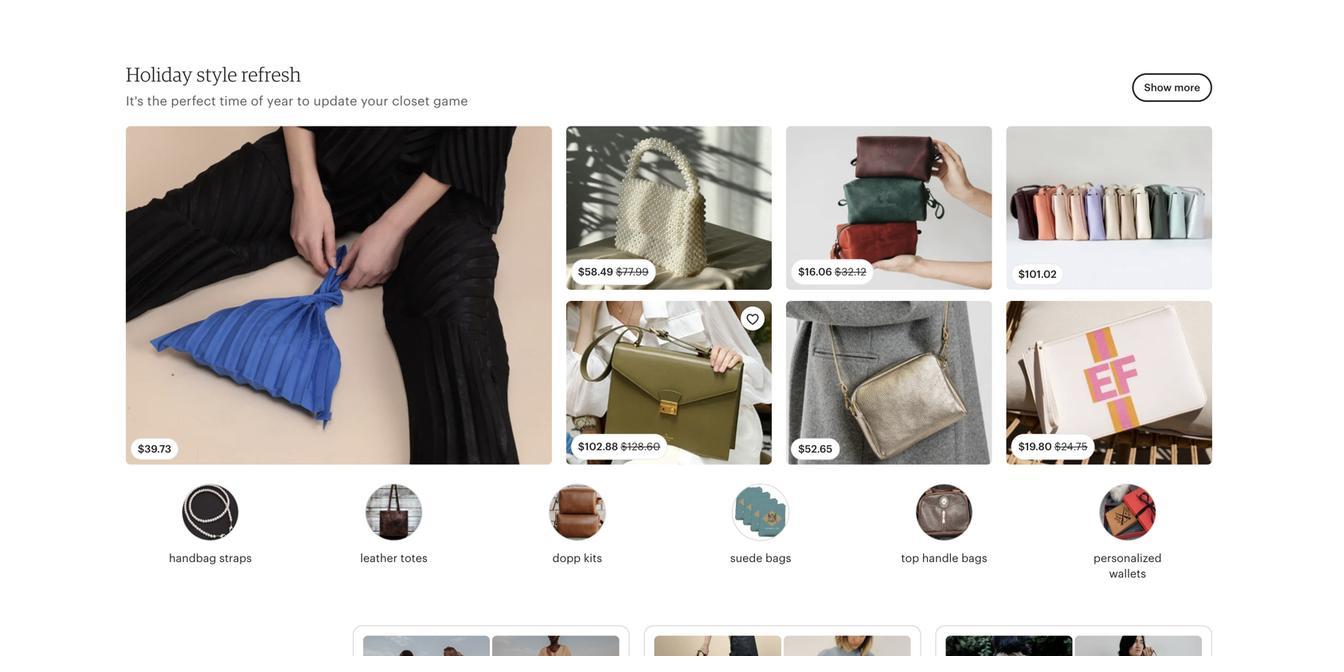 Task type: describe. For each thing, give the bounding box(es) containing it.
closet
[[392, 94, 430, 108]]

suede bags image
[[733, 484, 790, 541]]

$ 19.80 $ 24.75
[[1019, 441, 1088, 453]]

$ 102.88 $ 128.60
[[578, 441, 661, 453]]

show more button
[[1133, 73, 1213, 102]]

dopp kits
[[553, 552, 603, 565]]

77.99
[[623, 266, 649, 278]]

101.02
[[1026, 268, 1057, 280]]

time
[[220, 94, 247, 108]]

suede
[[731, 552, 763, 565]]

$ 39.73
[[138, 443, 171, 455]]

show more link
[[1133, 73, 1213, 102]]

holiday style refresh it's the perfect time of year to update your closet game
[[126, 63, 468, 108]]

leather totes
[[360, 552, 428, 565]]

52.65
[[805, 443, 833, 455]]

suede bags
[[731, 552, 792, 565]]

personalized wallets image
[[1100, 484, 1157, 541]]

$ 52.65
[[799, 443, 833, 455]]

24.75
[[1062, 441, 1088, 453]]

totes
[[401, 552, 428, 565]]

$ 58.49 $ 77.99
[[578, 266, 649, 278]]

pleated bag - royal blue image
[[126, 126, 552, 465]]

39.73
[[144, 443, 171, 455]]

personalized
[[1094, 552, 1162, 565]]

women large vintage briefcase handbag/shoulder/small laptop bag/bag for work/school bag/formal bag/ipad bag/gift for her image
[[566, 301, 772, 465]]

personalized wallets
[[1094, 552, 1162, 581]]

handbag straps
[[169, 552, 252, 565]]

handle
[[923, 552, 959, 565]]

to
[[297, 94, 310, 108]]

128.60
[[628, 441, 661, 453]]

style
[[197, 63, 237, 86]]

leather
[[360, 552, 398, 565]]

kits
[[584, 552, 603, 565]]

more
[[1175, 82, 1201, 94]]

of
[[251, 94, 264, 108]]

leather totes image
[[365, 484, 423, 541]]

dopp
[[553, 552, 581, 565]]

dopp kits image
[[549, 484, 606, 541]]



Task type: locate. For each thing, give the bounding box(es) containing it.
update
[[314, 94, 357, 108]]

58.49
[[585, 266, 614, 278]]

bags
[[766, 552, 792, 565], [962, 552, 988, 565]]

19.80
[[1026, 441, 1053, 453]]

32.12
[[842, 266, 867, 278]]

bags right handle
[[962, 552, 988, 565]]

perfect
[[171, 94, 216, 108]]

1 bags from the left
[[766, 552, 792, 565]]

top handle bags image
[[916, 484, 974, 541]]

holiday
[[126, 63, 193, 86]]

wallets
[[1110, 568, 1147, 581]]

year
[[267, 94, 294, 108]]

refresh
[[242, 63, 301, 86]]

handbag straps image
[[182, 484, 239, 541]]

your
[[361, 94, 389, 108]]

shadow monogram bag, initial name clutch, bridesmaid gift, custom preppy 90's y2k going out party bag, personalized vegan leather wristlet image
[[1007, 301, 1213, 465]]

straps
[[219, 552, 252, 565]]

$
[[578, 266, 585, 278], [616, 266, 623, 278], [799, 266, 805, 278], [835, 266, 842, 278], [1019, 268, 1026, 280], [578, 441, 585, 453], [621, 441, 628, 453], [1019, 441, 1026, 453], [1055, 441, 1062, 453], [138, 443, 144, 455], [799, 443, 805, 455]]

top
[[902, 552, 920, 565]]

16.06
[[805, 266, 833, 278]]

$ 101.02
[[1019, 268, 1057, 280]]

show
[[1145, 82, 1173, 94]]

minimalistic crossbody bag loden green leather, small satchel bag, handbag, leather purse, 13 colors available image
[[1007, 126, 1213, 290]]

top handle bags
[[902, 552, 988, 565]]

bags right suede
[[766, 552, 792, 565]]

it's
[[126, 94, 144, 108]]

2 bags from the left
[[962, 552, 988, 565]]

game
[[434, 94, 468, 108]]

pearl bag - pearl clutch bag - pearl handbag - pearl purse - white pearl bag - pearl bead bag - pearl handle bag - pearl evening bag -bridal image
[[566, 126, 772, 290]]

the
[[147, 94, 167, 108]]

0 horizontal spatial bags
[[766, 552, 792, 565]]

show more
[[1145, 82, 1201, 94]]

$ 16.06 $ 32.12
[[799, 266, 867, 278]]

gold leather crossbody bag, clutch purse gold leather, personalised handbag gift, metallic gold day to night bag, adjustable crossbody bag, image
[[787, 301, 993, 465]]

102.88
[[585, 441, 619, 453]]

1 horizontal spatial bags
[[962, 552, 988, 565]]

handbag
[[169, 552, 216, 565]]

leather mens dopp kit leather toiletry kits groomsmen kit toiletry storage gift for him gift for her leather neceser leather travel case image
[[787, 126, 993, 290]]



Task type: vqa. For each thing, say whether or not it's contained in the screenshot.
Gold Leather Crossbody Bag, Clutch Purse Gold Leather, Personalised Handbag Gift, Metallic Gold Day To Night Bag, Adjustable Crossbody Bag, image
yes



